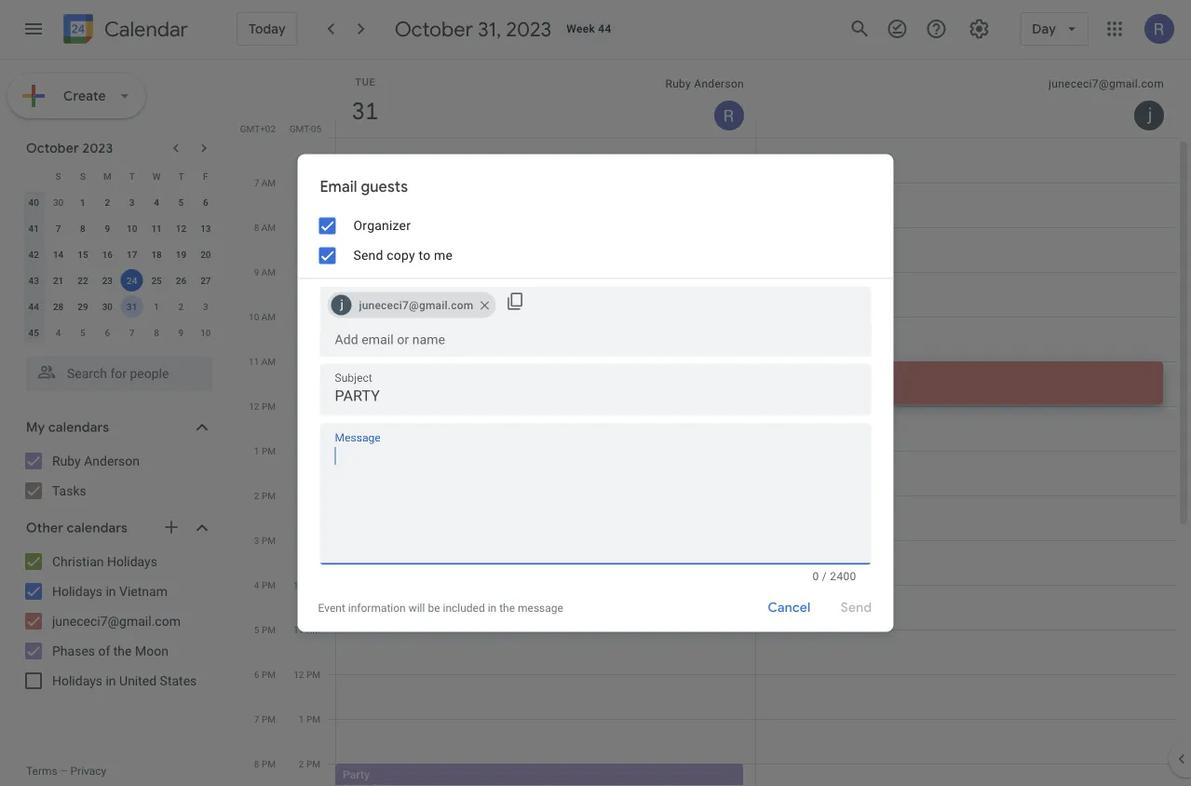 Task type: locate. For each thing, give the bounding box(es) containing it.
18 element
[[145, 243, 168, 266]]

17
[[127, 249, 137, 260]]

5 up 6 pm
[[254, 624, 259, 635]]

0 horizontal spatial 11 am
[[249, 356, 276, 367]]

1 horizontal spatial anderson
[[694, 77, 744, 90]]

27 element
[[195, 269, 217, 292]]

6 inside 'element'
[[105, 327, 110, 338]]

12 pm right 6 pm
[[294, 669, 321, 680]]

1
[[299, 177, 304, 188], [80, 197, 86, 208], [154, 301, 159, 312], [254, 445, 259, 457], [299, 714, 304, 725]]

0 horizontal spatial 9 am
[[254, 266, 276, 278]]

2 pm right 8 pm
[[299, 758, 321, 770]]

5
[[179, 197, 184, 208], [80, 327, 86, 338], [299, 356, 304, 367], [254, 624, 259, 635]]

holidays
[[107, 554, 157, 569], [52, 584, 103, 599], [52, 673, 103, 689]]

november 7 element
[[121, 321, 143, 344]]

1 horizontal spatial october
[[395, 16, 473, 42]]

junececi7@gmail.com inside 'column header'
[[1049, 77, 1165, 90]]

0 horizontal spatial t
[[129, 171, 135, 182]]

the right of
[[113, 643, 132, 659]]

ruby anderson column header
[[335, 60, 757, 138]]

1 horizontal spatial –
[[632, 367, 641, 382]]

in right included at the bottom of the page
[[488, 601, 497, 614]]

my
[[26, 419, 45, 436]]

calendars right my
[[48, 419, 109, 436]]

9 left 10 element
[[105, 223, 110, 234]]

october
[[395, 16, 473, 42], [26, 140, 79, 157], [517, 367, 564, 382]]

44 left 28
[[28, 301, 39, 312]]

row containing 41
[[21, 215, 218, 241]]

3 right november 2 element
[[203, 301, 208, 312]]

2 vertical spatial 12
[[294, 669, 304, 680]]

event
[[318, 601, 345, 614]]

vietnam
[[119, 584, 168, 599]]

november 5 element
[[72, 321, 94, 344]]

0 vertical spatial ruby
[[666, 77, 691, 90]]

0 horizontal spatial 12 pm
[[249, 401, 276, 412]]

5 left november 6 'element'
[[80, 327, 86, 338]]

1 horizontal spatial party
[[763, 366, 798, 379]]

44 right week
[[598, 22, 612, 35]]

12 element
[[170, 217, 192, 239]]

12 pm
[[249, 401, 276, 412], [294, 669, 321, 680]]

junececi7@gmail.com inside other calendars list
[[52, 614, 181, 629]]

2 vertical spatial holidays
[[52, 673, 103, 689]]

2 horizontal spatial october
[[517, 367, 564, 382]]

12 left 6 am
[[249, 401, 259, 412]]

tuesday,
[[461, 367, 513, 382]]

0 vertical spatial 2 pm
[[254, 490, 276, 501]]

28
[[53, 301, 64, 312]]

calendars
[[48, 419, 109, 436], [67, 520, 128, 537]]

gmt+02
[[240, 123, 276, 134]]

1 t from the left
[[129, 171, 135, 182]]

31 left ⋅
[[567, 367, 582, 382]]

3 up 4 pm
[[254, 535, 259, 546]]

1 inside november 1 element
[[154, 301, 159, 312]]

0 vertical spatial 30
[[53, 197, 64, 208]]

0 horizontal spatial s
[[55, 171, 61, 182]]

today
[[249, 20, 286, 37]]

0 horizontal spatial 44
[[28, 301, 39, 312]]

s left m
[[80, 171, 86, 182]]

6 down 5 am
[[299, 401, 304, 412]]

11 am down the event at the bottom
[[294, 624, 321, 635]]

8 am
[[254, 222, 276, 233], [299, 490, 321, 501]]

w
[[152, 171, 161, 182]]

row
[[328, 138, 1177, 786], [21, 163, 218, 189], [21, 189, 218, 215], [21, 215, 218, 241], [21, 241, 218, 267], [21, 267, 218, 293], [21, 293, 218, 320], [21, 320, 218, 346]]

1 vertical spatial ruby anderson
[[52, 453, 140, 469]]

9
[[105, 223, 110, 234], [254, 266, 259, 278], [179, 327, 184, 338], [299, 535, 304, 546]]

11 right 10 element
[[151, 223, 162, 234]]

1 pm right 7 pm
[[299, 714, 321, 725]]

3 am
[[299, 266, 321, 278]]

email guests dialog
[[298, 154, 894, 632]]

t left w
[[129, 171, 135, 182]]

31 element
[[121, 295, 143, 318]]

holidays down 'phases'
[[52, 673, 103, 689]]

the inside list
[[113, 643, 132, 659]]

ruby anderson
[[666, 77, 744, 90], [52, 453, 140, 469]]

email
[[320, 177, 357, 196]]

the left message
[[500, 601, 515, 614]]

1 horizontal spatial 31
[[567, 367, 582, 382]]

1 am
[[299, 177, 321, 188]]

0 vertical spatial ruby anderson
[[666, 77, 744, 90]]

0 vertical spatial 2023
[[506, 16, 552, 42]]

1 vertical spatial party
[[763, 366, 798, 379]]

9 am right the 3 pm
[[299, 535, 321, 546]]

1 vertical spatial junececi7@gmail.com
[[461, 407, 593, 423]]

None text field
[[335, 383, 857, 409]]

november 10 element
[[195, 321, 217, 344]]

– right 5:00
[[632, 367, 641, 382]]

0 vertical spatial anderson
[[694, 77, 744, 90]]

1 vertical spatial the
[[113, 643, 132, 659]]

2 horizontal spatial 11
[[294, 624, 304, 635]]

–
[[632, 367, 641, 382], [60, 765, 68, 778]]

0 horizontal spatial party
[[461, 338, 521, 364]]

4 for 4 am
[[299, 311, 304, 322]]

in left united
[[106, 673, 116, 689]]

0 horizontal spatial 31
[[127, 301, 137, 312]]

24, today element
[[121, 269, 143, 292]]

holidays down christian
[[52, 584, 103, 599]]

9 am left 3 am
[[254, 266, 276, 278]]

1 right september 30 element
[[80, 197, 86, 208]]

november 9 element
[[170, 321, 192, 344]]

30
[[53, 197, 64, 208], [102, 301, 113, 312]]

the
[[500, 601, 515, 614], [113, 643, 132, 659]]

12 right 6 pm
[[294, 669, 304, 680]]

1 vertical spatial calendars
[[67, 520, 128, 537]]

1 horizontal spatial 12 pm
[[294, 669, 321, 680]]

1 vertical spatial 12 pm
[[294, 669, 321, 680]]

2 pm up the 3 pm
[[254, 490, 276, 501]]

2 up the 3 pm
[[254, 490, 259, 501]]

0 vertical spatial the
[[500, 601, 515, 614]]

0 horizontal spatial 7 am
[[254, 177, 276, 188]]

me
[[434, 248, 453, 263]]

1 left email
[[299, 177, 304, 188]]

22 element
[[72, 269, 94, 292]]

10 am up the event at the bottom
[[294, 580, 321, 591]]

none text field inside email guests dialog
[[335, 383, 857, 409]]

3 pm
[[254, 535, 276, 546]]

2 vertical spatial october
[[517, 367, 564, 382]]

m
[[103, 171, 112, 182]]

1 horizontal spatial 1 pm
[[299, 714, 321, 725]]

4 left the november 5 element
[[56, 327, 61, 338]]

9 right november 8 element
[[179, 327, 184, 338]]

anderson
[[694, 77, 744, 90], [84, 453, 140, 469]]

3 up 4 am
[[299, 266, 304, 278]]

10 am left 4 am
[[249, 311, 276, 322]]

1 up the 3 pm
[[254, 445, 259, 457]]

0 horizontal spatial october
[[26, 140, 79, 157]]

7 am left the "1 am"
[[254, 177, 276, 188]]

1 horizontal spatial ruby anderson
[[666, 77, 744, 90]]

calendar heading
[[101, 16, 188, 42]]

1 horizontal spatial s
[[80, 171, 86, 182]]

0 vertical spatial 9 am
[[254, 266, 276, 278]]

1 right 7 pm
[[299, 714, 304, 725]]

october left ⋅
[[517, 367, 564, 382]]

24
[[127, 275, 137, 286]]

1 horizontal spatial 10 am
[[294, 580, 321, 591]]

4 am
[[299, 311, 321, 322]]

1 horizontal spatial ruby
[[666, 77, 691, 90]]

10 am
[[249, 311, 276, 322], [294, 580, 321, 591]]

1 vertical spatial in
[[488, 601, 497, 614]]

0 vertical spatial 31
[[127, 301, 137, 312]]

4 inside november 4 element
[[56, 327, 61, 338]]

3 for 3 am
[[299, 266, 304, 278]]

11 am left 5 am
[[249, 356, 276, 367]]

0 horizontal spatial 1 pm
[[254, 445, 276, 457]]

5 for 5 am
[[299, 356, 304, 367]]

terms
[[26, 765, 57, 778]]

12 right '11' element
[[176, 223, 186, 234]]

3 up 10 element
[[129, 197, 135, 208]]

8
[[254, 222, 259, 233], [80, 223, 86, 234], [154, 327, 159, 338], [299, 490, 304, 501], [254, 758, 259, 770]]

row group
[[21, 189, 218, 346]]

holidays in vietnam
[[52, 584, 168, 599]]

0 vertical spatial 8 am
[[254, 222, 276, 233]]

17 element
[[121, 243, 143, 266]]

2023 up m
[[82, 140, 113, 157]]

party button
[[756, 362, 1164, 404]]

0 horizontal spatial 2023
[[82, 140, 113, 157]]

1 horizontal spatial junececi7@gmail.com
[[461, 407, 593, 423]]

main drawer image
[[22, 18, 45, 40]]

0 horizontal spatial the
[[113, 643, 132, 659]]

november 4 element
[[47, 321, 69, 344]]

– right terms link
[[60, 765, 68, 778]]

2 t from the left
[[178, 171, 184, 182]]

1 vertical spatial holidays
[[52, 584, 103, 599]]

1 horizontal spatial 30
[[102, 301, 113, 312]]

10 right 4 pm
[[294, 580, 304, 591]]

f
[[203, 171, 208, 182]]

2 down m
[[105, 197, 110, 208]]

5 for 5 pm
[[254, 624, 259, 635]]

12 pm left 6 am
[[249, 401, 276, 412]]

ruby anderson inside 'my calendars' list
[[52, 453, 140, 469]]

6 down 5 pm
[[254, 669, 259, 680]]

44
[[598, 22, 612, 35], [28, 301, 39, 312]]

1 horizontal spatial t
[[178, 171, 184, 182]]

0 vertical spatial calendars
[[48, 419, 109, 436]]

other calendars list
[[4, 547, 231, 696]]

october for october 31, 2023
[[395, 16, 473, 42]]

1 vertical spatial 8 am
[[299, 490, 321, 501]]

9 right the 3 pm
[[299, 535, 304, 546]]

party inside button
[[763, 366, 798, 379]]

30 for 30 element
[[102, 301, 113, 312]]

7 am
[[254, 177, 276, 188], [299, 445, 321, 457]]

party heading
[[461, 338, 521, 364]]

6 right the november 5 element
[[105, 327, 110, 338]]

1 vertical spatial ruby
[[52, 453, 81, 469]]

2 vertical spatial junececi7@gmail.com
[[52, 614, 181, 629]]

october 31, 2023
[[395, 16, 552, 42]]

november 1 element
[[145, 295, 168, 318]]

31
[[127, 301, 137, 312], [567, 367, 582, 382]]

8 up '15' element
[[80, 223, 86, 234]]

2 horizontal spatial junececi7@gmail.com
[[1049, 77, 1165, 90]]

24 cell
[[120, 267, 144, 293]]

11
[[151, 223, 162, 234], [249, 356, 259, 367], [294, 624, 304, 635]]

0 vertical spatial holidays
[[107, 554, 157, 569]]

0 horizontal spatial 12
[[176, 223, 186, 234]]

0 vertical spatial in
[[106, 584, 116, 599]]

cancel button
[[760, 586, 819, 630]]

other calendars
[[26, 520, 128, 537]]

11 right 5 pm
[[294, 624, 304, 635]]

moon
[[135, 643, 169, 659]]

1 horizontal spatial 7 am
[[299, 445, 321, 457]]

1 s from the left
[[55, 171, 61, 182]]

0 horizontal spatial 11
[[151, 223, 162, 234]]

today button
[[237, 12, 298, 46]]

october left 31,
[[395, 16, 473, 42]]

6 up 13 element
[[203, 197, 208, 208]]

my calendars
[[26, 419, 109, 436]]

0 vertical spatial junececi7@gmail.com
[[1049, 77, 1165, 90]]

7 right 41
[[56, 223, 61, 234]]

1 vertical spatial 31
[[567, 367, 582, 382]]

None text field
[[320, 445, 872, 557]]

0 vertical spatial party
[[461, 338, 521, 364]]

10
[[127, 223, 137, 234], [249, 311, 259, 322], [200, 327, 211, 338], [294, 580, 304, 591]]

4 up 5 pm
[[254, 580, 259, 591]]

31 right 30 element
[[127, 301, 137, 312]]

41
[[28, 223, 39, 234]]

5 down 4 am
[[299, 356, 304, 367]]

2 vertical spatial in
[[106, 673, 116, 689]]

s up september 30 element
[[55, 171, 61, 182]]

8 down 6 am
[[299, 490, 304, 501]]

14 element
[[47, 243, 69, 266]]

0 horizontal spatial ruby
[[52, 453, 81, 469]]

42
[[28, 249, 39, 260]]

8 am down 6 am
[[299, 490, 321, 501]]

0 vertical spatial 12
[[176, 223, 186, 234]]

4 for november 4 element
[[56, 327, 61, 338]]

16 element
[[96, 243, 119, 266]]

8 am left 2 am
[[254, 222, 276, 233]]

11 element
[[145, 217, 168, 239]]

3 for november 3 element
[[203, 301, 208, 312]]

other
[[26, 520, 63, 537]]

0 vertical spatial 11
[[151, 223, 162, 234]]

september 30 element
[[47, 191, 69, 213]]

7 am down 6 am
[[299, 445, 321, 457]]

1 vertical spatial anderson
[[84, 453, 140, 469]]

10 inside "november 10" element
[[200, 327, 211, 338]]

11 left 5 am
[[249, 356, 259, 367]]

4 up 5 am
[[299, 311, 304, 322]]

None search field
[[0, 349, 231, 390]]

included
[[443, 601, 485, 614]]

6
[[203, 197, 208, 208], [105, 327, 110, 338], [299, 401, 304, 412], [254, 669, 259, 680]]

0 vertical spatial october
[[395, 16, 473, 42]]

row containing 44
[[21, 293, 218, 320]]

week
[[567, 22, 595, 35]]

calendars up 'christian holidays' on the left bottom of the page
[[67, 520, 128, 537]]

7 left november 8 element
[[129, 327, 135, 338]]

0 vertical spatial 12 pm
[[249, 401, 276, 412]]

1 vertical spatial 30
[[102, 301, 113, 312]]

1 vertical spatial 9 am
[[299, 535, 321, 546]]

anderson inside 'my calendars' list
[[84, 453, 140, 469]]

0 horizontal spatial ruby anderson
[[52, 453, 140, 469]]

20
[[200, 249, 211, 260]]

1 vertical spatial 44
[[28, 301, 39, 312]]

t right w
[[178, 171, 184, 182]]

0 vertical spatial –
[[632, 367, 641, 382]]

party inside 'party tuesday, october 31 ⋅ 5:00 – 6:00am'
[[461, 338, 521, 364]]

1 vertical spatial 12
[[249, 401, 259, 412]]

6 am
[[299, 401, 321, 412]]

23 element
[[96, 269, 119, 292]]

7
[[254, 177, 259, 188], [56, 223, 61, 234], [129, 327, 135, 338], [299, 445, 304, 457], [254, 714, 259, 725]]

3
[[129, 197, 135, 208], [299, 266, 304, 278], [203, 301, 208, 312], [254, 535, 259, 546]]

am
[[262, 177, 276, 188], [306, 177, 321, 188], [262, 222, 276, 233], [306, 222, 321, 233], [262, 266, 276, 278], [306, 266, 321, 278], [262, 311, 276, 322], [306, 311, 321, 322], [262, 356, 276, 367], [306, 356, 321, 367], [306, 401, 321, 412], [306, 445, 321, 457], [306, 490, 321, 501], [306, 535, 321, 546], [306, 580, 321, 591], [306, 624, 321, 635]]

1 pm up the 3 pm
[[254, 445, 276, 457]]

7 down 6 am
[[299, 445, 304, 457]]

1 horizontal spatial 11
[[249, 356, 259, 367]]

0 horizontal spatial 10 am
[[249, 311, 276, 322]]

in down 'christian holidays' on the left bottom of the page
[[106, 584, 116, 599]]

10 left '11' element
[[127, 223, 137, 234]]

holidays in united states
[[52, 673, 197, 689]]

1 horizontal spatial 44
[[598, 22, 612, 35]]

phases of the moon
[[52, 643, 169, 659]]

row containing party
[[328, 138, 1177, 786]]

0 horizontal spatial –
[[60, 765, 68, 778]]

3 for 3 pm
[[254, 535, 259, 546]]

holidays up vietnam
[[107, 554, 157, 569]]

october up september 30 element
[[26, 140, 79, 157]]

ruby inside 'my calendars' list
[[52, 453, 81, 469]]

30 right the 29 element
[[102, 301, 113, 312]]

45
[[28, 327, 39, 338]]

party cell
[[756, 138, 1177, 786]]

row group containing 40
[[21, 189, 218, 346]]

2023 right 31,
[[506, 16, 552, 42]]

1 vertical spatial –
[[60, 765, 68, 778]]

2 vertical spatial 11
[[294, 624, 304, 635]]

pm
[[262, 401, 276, 412], [262, 445, 276, 457], [262, 490, 276, 501], [262, 535, 276, 546], [262, 580, 276, 591], [262, 624, 276, 635], [262, 669, 276, 680], [306, 669, 321, 680], [262, 714, 276, 725], [306, 714, 321, 725], [262, 758, 276, 770], [306, 758, 321, 770]]

1 horizontal spatial 2 pm
[[299, 758, 321, 770]]

31,
[[478, 16, 502, 42]]

2023
[[506, 16, 552, 42], [82, 140, 113, 157]]

selected people list box
[[320, 286, 501, 323]]

ruby anderson inside column header
[[666, 77, 744, 90]]

30 right "40"
[[53, 197, 64, 208]]

grid
[[239, 60, 1192, 786]]

2400
[[830, 570, 857, 583]]

1 right '31' cell
[[154, 301, 159, 312]]

1 horizontal spatial the
[[500, 601, 515, 614]]

party
[[461, 338, 521, 364], [763, 366, 798, 379]]

1 vertical spatial october
[[26, 140, 79, 157]]

10 right november 9 element
[[200, 327, 211, 338]]



Task type: vqa. For each thing, say whether or not it's contained in the screenshot.


Task type: describe. For each thing, give the bounding box(es) containing it.
9 right the "27" element
[[254, 266, 259, 278]]

16
[[102, 249, 113, 260]]

1 vertical spatial 11 am
[[294, 624, 321, 635]]

5 for the november 5 element
[[80, 327, 86, 338]]

november 6 element
[[96, 321, 119, 344]]

anderson inside column header
[[694, 77, 744, 90]]

phases
[[52, 643, 95, 659]]

5 pm
[[254, 624, 276, 635]]

terms link
[[26, 765, 57, 778]]

27
[[200, 275, 211, 286]]

october for october 2023
[[26, 140, 79, 157]]

my calendars list
[[4, 446, 231, 506]]

1 vertical spatial 2023
[[82, 140, 113, 157]]

4 pm
[[254, 580, 276, 591]]

6:00am
[[645, 367, 689, 382]]

13 element
[[195, 217, 217, 239]]

10 right november 3 element
[[249, 311, 259, 322]]

31 inside cell
[[127, 301, 137, 312]]

18
[[151, 249, 162, 260]]

be
[[428, 601, 440, 614]]

12 inside row
[[176, 223, 186, 234]]

21 element
[[47, 269, 69, 292]]

8 down 7 pm
[[254, 758, 259, 770]]

october 2023 grid
[[18, 163, 218, 346]]

1 horizontal spatial 12
[[249, 401, 259, 412]]

row containing s
[[21, 163, 218, 189]]

party button
[[335, 764, 744, 786]]

row group inside october 2023 grid
[[21, 189, 218, 346]]

14
[[53, 249, 64, 260]]

privacy link
[[70, 765, 106, 778]]

holidays for holidays in vietnam
[[52, 584, 103, 599]]

november 2 element
[[170, 295, 192, 318]]

in inside email guests dialog
[[488, 601, 497, 614]]

20 element
[[195, 243, 217, 266]]

week 44
[[567, 22, 612, 35]]

november 3 element
[[195, 295, 217, 318]]

31 cell
[[120, 293, 144, 320]]

4 for 4 pm
[[254, 580, 259, 591]]

email guests
[[320, 177, 408, 196]]

the inside email guests dialog
[[500, 601, 515, 614]]

christian
[[52, 554, 104, 569]]

information
[[348, 601, 406, 614]]

gmt-05
[[290, 123, 321, 134]]

29
[[78, 301, 88, 312]]

grid containing ruby anderson
[[239, 60, 1192, 786]]

october inside 'party tuesday, october 31 ⋅ 5:00 – 6:00am'
[[517, 367, 564, 382]]

of
[[98, 643, 110, 659]]

19
[[176, 249, 186, 260]]

30 element
[[96, 295, 119, 318]]

christian holidays
[[52, 554, 157, 569]]

25 element
[[145, 269, 168, 292]]

calendar
[[104, 16, 188, 42]]

message
[[518, 601, 564, 614]]

junececi7@gmail.com, selected option
[[327, 290, 496, 320]]

holidays for holidays in united states
[[52, 673, 103, 689]]

send
[[354, 248, 384, 263]]

1 horizontal spatial 9 am
[[299, 535, 321, 546]]

7 right 'f'
[[254, 177, 259, 188]]

in for holidays in vietnam
[[106, 584, 116, 599]]

0 vertical spatial 1 pm
[[254, 445, 276, 457]]

0 vertical spatial 44
[[598, 22, 612, 35]]

05
[[311, 123, 321, 134]]

40
[[28, 197, 39, 208]]

row containing 45
[[21, 320, 218, 346]]

row containing 42
[[21, 241, 218, 267]]

united
[[119, 673, 157, 689]]

organizer
[[354, 218, 411, 233]]

row containing 43
[[21, 267, 218, 293]]

15
[[78, 249, 88, 260]]

10 element
[[121, 217, 143, 239]]

26
[[176, 275, 186, 286]]

in for holidays in united states
[[106, 673, 116, 689]]

11 inside row
[[151, 223, 162, 234]]

2 right 8 pm
[[299, 758, 304, 770]]

10 inside 10 element
[[127, 223, 137, 234]]

gmt-
[[290, 123, 311, 134]]

4 up '11' element
[[154, 197, 159, 208]]

november 8 element
[[145, 321, 168, 344]]

send copy to me
[[354, 248, 453, 263]]

30 for september 30 element
[[53, 197, 64, 208]]

5 up 12 element
[[179, 197, 184, 208]]

43
[[28, 275, 39, 286]]

15 element
[[72, 243, 94, 266]]

0 / 2400
[[813, 570, 857, 583]]

will
[[409, 601, 425, 614]]

to
[[419, 248, 431, 263]]

6 for november 6 'element'
[[105, 327, 110, 338]]

0 horizontal spatial 8 am
[[254, 222, 276, 233]]

party
[[343, 768, 370, 781]]

8 right 13 element
[[254, 222, 259, 233]]

2 horizontal spatial 12
[[294, 669, 304, 680]]

5 am
[[299, 356, 321, 367]]

party for party tuesday, october 31 ⋅ 5:00 – 6:00am
[[461, 338, 521, 364]]

44 inside row
[[28, 301, 39, 312]]

0 horizontal spatial 2 pm
[[254, 490, 276, 501]]

7 up 8 pm
[[254, 714, 259, 725]]

29 element
[[72, 295, 94, 318]]

21
[[53, 275, 64, 286]]

october 2023
[[26, 140, 113, 157]]

cancel
[[768, 600, 811, 616]]

31 inside 'party tuesday, october 31 ⋅ 5:00 – 6:00am'
[[567, 367, 582, 382]]

2 up 3 am
[[299, 222, 304, 233]]

guests
[[361, 177, 408, 196]]

junececi7@gmail.com column header
[[756, 60, 1177, 138]]

calendars for other calendars
[[67, 520, 128, 537]]

1 vertical spatial 10 am
[[294, 580, 321, 591]]

row containing 40
[[21, 189, 218, 215]]

5:00
[[603, 367, 629, 382]]

23
[[102, 275, 113, 286]]

1 vertical spatial 7 am
[[299, 445, 321, 457]]

copy
[[387, 248, 415, 263]]

25
[[151, 275, 162, 286]]

calendars for my calendars
[[48, 419, 109, 436]]

0 vertical spatial 11 am
[[249, 356, 276, 367]]

0
[[813, 570, 819, 583]]

party tuesday, october 31 ⋅ 5:00 – 6:00am
[[461, 338, 689, 382]]

7 pm
[[254, 714, 276, 725]]

6 for 6 am
[[299, 401, 304, 412]]

1 vertical spatial 2 pm
[[299, 758, 321, 770]]

party cell
[[335, 138, 757, 786]]

8 pm
[[254, 758, 276, 770]]

other calendars button
[[4, 513, 231, 543]]

1 horizontal spatial 2023
[[506, 16, 552, 42]]

1 vertical spatial 11
[[249, 356, 259, 367]]

0 vertical spatial 7 am
[[254, 177, 276, 188]]

13
[[200, 223, 211, 234]]

Add email or name text field
[[335, 323, 857, 356]]

26 element
[[170, 269, 192, 292]]

19 element
[[170, 243, 192, 266]]

event information will be included in the message
[[318, 601, 564, 614]]

privacy
[[70, 765, 106, 778]]

/
[[823, 570, 827, 583]]

calendar element
[[60, 10, 188, 51]]

party for party
[[763, 366, 798, 379]]

0 vertical spatial 10 am
[[249, 311, 276, 322]]

states
[[160, 673, 197, 689]]

2 am
[[299, 222, 321, 233]]

6 for 6 pm
[[254, 669, 259, 680]]

ruby inside column header
[[666, 77, 691, 90]]

my calendars button
[[4, 413, 231, 443]]

– inside 'party tuesday, october 31 ⋅ 5:00 – 6:00am'
[[632, 367, 641, 382]]

8 left november 9 element
[[154, 327, 159, 338]]

22
[[78, 275, 88, 286]]

6 pm
[[254, 669, 276, 680]]

2 s from the left
[[80, 171, 86, 182]]

terms – privacy
[[26, 765, 106, 778]]

tasks
[[52, 483, 86, 498]]

⋅
[[590, 367, 596, 382]]

28 element
[[47, 295, 69, 318]]

2 right november 1 element
[[179, 301, 184, 312]]



